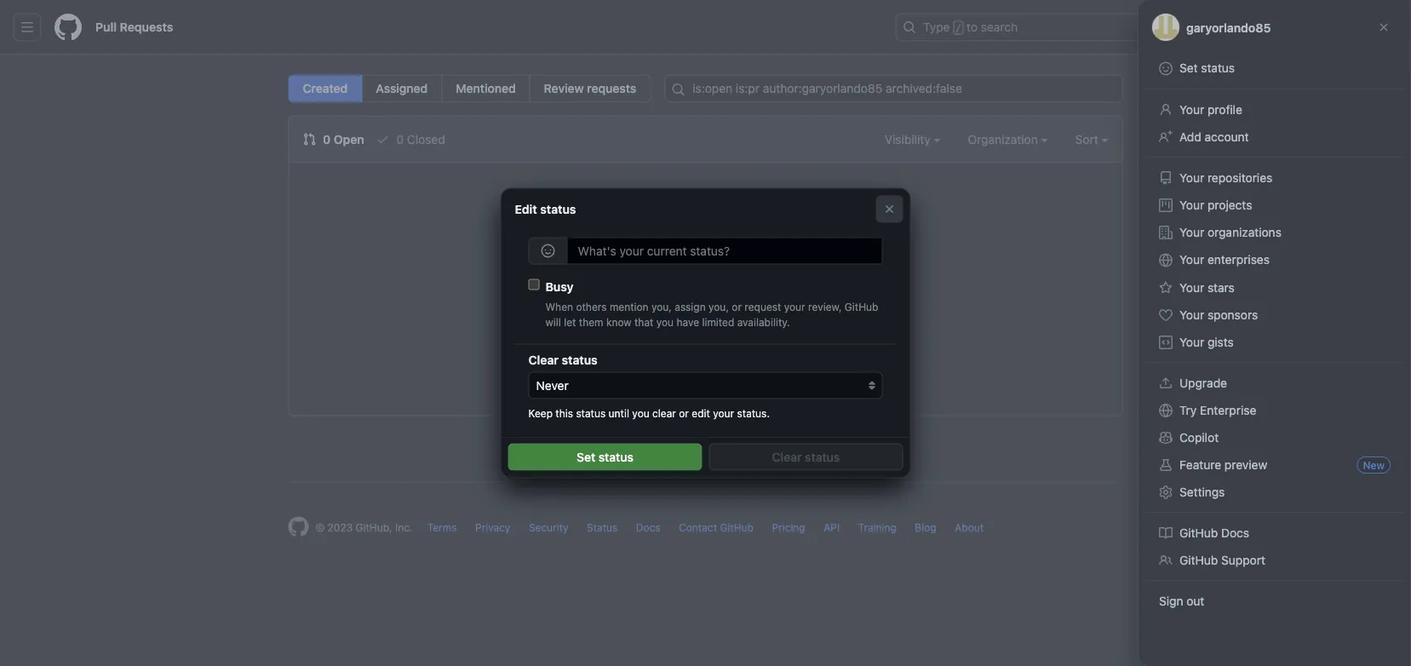 Task type: locate. For each thing, give the bounding box(es) containing it.
2 your from the top
[[1180, 171, 1205, 185]]

dialog
[[0, 0, 1412, 666]]

github,
[[356, 522, 392, 534]]

pull requests element
[[288, 75, 651, 102]]

you
[[529, 320, 552, 337]]

docs up "support"
[[1222, 526, 1250, 540]]

you, up limited
[[709, 301, 729, 313]]

about
[[955, 522, 984, 534]]

your for your stars
[[1180, 281, 1205, 295]]

7 your from the top
[[1180, 308, 1205, 322]]

will
[[546, 316, 561, 328]]

assigned
[[376, 81, 428, 95]]

you right the until
[[633, 408, 650, 420]]

mention
[[610, 301, 649, 313]]

git pull request image
[[303, 132, 317, 146]]

you, up of
[[652, 301, 672, 313]]

1 vertical spatial close image
[[883, 202, 897, 216]]

your for your sponsors
[[1180, 308, 1205, 322]]

set status button
[[1153, 55, 1398, 83], [508, 444, 703, 471]]

0 vertical spatial issue opened image
[[1276, 20, 1289, 34]]

search image
[[672, 83, 685, 96]]

0 horizontal spatial issue opened image
[[696, 231, 716, 251]]

projects
[[1208, 198, 1253, 212]]

or
[[732, 301, 742, 313], [719, 320, 731, 337], [679, 408, 689, 420]]

1 0 from the left
[[323, 132, 331, 146]]

clear status button
[[709, 444, 904, 471]]

close image
[[1378, 20, 1391, 34], [883, 202, 897, 216]]

issue opened image
[[1276, 20, 1289, 34], [696, 231, 716, 251]]

review requests link
[[530, 75, 651, 102]]

your up add
[[1180, 103, 1205, 117]]

8 your from the top
[[1180, 335, 1205, 349]]

your for your enterprises
[[1180, 253, 1205, 267]]

0 horizontal spatial close image
[[883, 202, 897, 216]]

footer
[[275, 482, 1137, 580]]

homepage image
[[55, 14, 82, 41], [288, 517, 309, 537]]

search down mention
[[593, 320, 635, 337]]

set down 'protip!'
[[577, 450, 596, 464]]

your up your gists
[[1180, 308, 1205, 322]]

set
[[1180, 61, 1198, 75], [577, 450, 596, 464]]

search
[[981, 20, 1018, 34], [593, 320, 635, 337], [837, 320, 879, 337]]

set status for leftmost set status button
[[577, 450, 634, 464]]

your enterprises
[[1180, 253, 1270, 267]]

1 vertical spatial or
[[719, 320, 731, 337]]

1 vertical spatial homepage image
[[288, 517, 309, 537]]

sort
[[1076, 132, 1099, 146]]

your for your profile
[[1180, 103, 1205, 117]]

issue opened image up no results matched your search.
[[696, 231, 716, 251]]

support
[[1222, 553, 1266, 567]]

your down your projects
[[1180, 225, 1205, 239]]

or inside "busy when others mention you, assign you, or request your review,           github will let them know that you have limited availability."
[[732, 301, 742, 313]]

0 vertical spatial homepage image
[[55, 14, 82, 41]]

github right contact
[[720, 522, 754, 534]]

.
[[855, 432, 859, 446]]

0 vertical spatial clear status
[[529, 353, 598, 367]]

comments:>50 link
[[773, 432, 855, 446]]

1 vertical spatial clear
[[773, 450, 802, 464]]

your up your projects
[[1180, 171, 1205, 185]]

busy when others mention you, assign you, or request your review,           github will let them know that you have limited availability.
[[546, 280, 879, 328]]

1 horizontal spatial set status
[[1180, 61, 1236, 75]]

0 horizontal spatial clear
[[529, 353, 559, 367]]

busy
[[546, 280, 574, 294]]

github right review,
[[845, 301, 879, 313]]

about link
[[955, 522, 984, 534]]

1 horizontal spatial set
[[1180, 61, 1198, 75]]

sort button
[[1076, 130, 1109, 148]]

clear status down could at the left
[[529, 353, 598, 367]]

your enterprises link
[[1153, 246, 1398, 274]]

your
[[741, 277, 783, 301], [785, 301, 806, 313], [713, 408, 735, 420]]

privacy link
[[476, 522, 511, 534]]

0 vertical spatial set status
[[1180, 61, 1236, 75]]

5 your from the top
[[1180, 253, 1205, 267]]

set down command palette image
[[1180, 61, 1198, 75]]

issue opened image right 'triangle down' 'image'
[[1276, 20, 1289, 34]]

enterprises
[[1208, 253, 1270, 267]]

advanced search link
[[774, 320, 879, 337]]

you,
[[652, 301, 672, 313], [709, 301, 729, 313]]

1 horizontal spatial 0
[[397, 132, 404, 146]]

set for leftmost set status button
[[577, 450, 596, 464]]

account
[[1205, 130, 1250, 144]]

requests
[[120, 20, 173, 34]]

security
[[529, 522, 569, 534]]

security link
[[529, 522, 569, 534]]

your for your organizations
[[1180, 225, 1205, 239]]

1 horizontal spatial clear status
[[773, 450, 840, 464]]

github up github support
[[1180, 526, 1219, 540]]

clear down you
[[529, 353, 559, 367]]

you inside "busy when others mention you, assign you, or request your review,           github will let them know that you have limited availability."
[[657, 316, 674, 328]]

0 vertical spatial set
[[1180, 61, 1198, 75]]

upgrade
[[1180, 376, 1228, 390]]

0 open link
[[303, 130, 365, 148]]

or left the edit
[[679, 408, 689, 420]]

assign
[[675, 301, 706, 313]]

you right all
[[657, 316, 674, 328]]

2023
[[328, 522, 353, 534]]

matched
[[655, 277, 737, 301]]

1 your from the top
[[1180, 103, 1205, 117]]

status.
[[737, 408, 770, 420]]

docs right status link
[[636, 522, 661, 534]]

privacy
[[476, 522, 511, 534]]

0 horizontal spatial 0
[[323, 132, 331, 146]]

set status button up your profile link
[[1153, 55, 1398, 83]]

gists
[[1208, 335, 1234, 349]]

0 vertical spatial set status button
[[1153, 55, 1398, 83]]

1 vertical spatial issue opened image
[[696, 231, 716, 251]]

4 your from the top
[[1180, 225, 1205, 239]]

comments:>50
[[773, 432, 855, 446]]

profile
[[1208, 103, 1243, 117]]

your organizations
[[1180, 225, 1282, 239]]

clear
[[529, 353, 559, 367], [773, 450, 802, 464]]

Issues search field
[[665, 75, 1123, 102]]

0 horizontal spatial docs
[[636, 522, 661, 534]]

visibility
[[885, 132, 934, 146]]

set status up your profile
[[1180, 61, 1236, 75]]

or up 'try' on the right of page
[[732, 301, 742, 313]]

0 right check "icon"
[[397, 132, 404, 146]]

your up your stars
[[1180, 253, 1205, 267]]

github down github docs
[[1180, 553, 1219, 567]]

or left 'try' on the right of page
[[719, 320, 731, 337]]

them
[[579, 316, 604, 328]]

your stars
[[1180, 281, 1235, 295]]

0 inside '0 open' link
[[323, 132, 331, 146]]

0 inside 0 closed link
[[397, 132, 404, 146]]

1 horizontal spatial clear
[[773, 450, 802, 464]]

0 vertical spatial you
[[657, 316, 674, 328]]

edit
[[515, 202, 537, 216]]

contact
[[679, 522, 717, 534]]

1 horizontal spatial issue opened image
[[1276, 20, 1289, 34]]

2 vertical spatial or
[[679, 408, 689, 420]]

0 horizontal spatial set
[[577, 450, 596, 464]]

your repositories link
[[1153, 164, 1398, 192]]

your for your gists
[[1180, 335, 1205, 349]]

0 right git pull request icon
[[323, 132, 331, 146]]

0 horizontal spatial you
[[633, 408, 650, 420]]

type / to search
[[924, 20, 1018, 34]]

your up advanced at the right
[[785, 301, 806, 313]]

your up availability.
[[741, 277, 783, 301]]

your organizations link
[[1153, 219, 1398, 246]]

your gists link
[[1153, 329, 1398, 356]]

0 for closed
[[397, 132, 404, 146]]

you
[[657, 316, 674, 328], [633, 408, 650, 420]]

0 horizontal spatial clear status
[[529, 353, 598, 367]]

clear status down comments:>50
[[773, 450, 840, 464]]

add
[[1180, 130, 1202, 144]]

your profile link
[[1153, 96, 1398, 124]]

keep this status until you clear or edit your status.
[[529, 408, 770, 420]]

plus image
[[1224, 20, 1237, 34]]

set status button down the until
[[508, 444, 703, 471]]

0 vertical spatial close image
[[1378, 20, 1391, 34]]

search right to
[[981, 20, 1018, 34]]

your left gists
[[1180, 335, 1205, 349]]

clear down comments:>50
[[773, 450, 802, 464]]

homepage image left '©'
[[288, 517, 309, 537]]

0 horizontal spatial set status
[[577, 450, 634, 464]]

0 horizontal spatial or
[[679, 408, 689, 420]]

6 your from the top
[[1180, 281, 1205, 295]]

1 vertical spatial you
[[633, 408, 650, 420]]

your stars link
[[1153, 274, 1398, 302]]

type
[[924, 20, 951, 34]]

1 horizontal spatial homepage image
[[288, 517, 309, 537]]

1 vertical spatial set status
[[577, 450, 634, 464]]

© 2023 github, inc.
[[316, 522, 413, 534]]

search down review,
[[837, 320, 879, 337]]

1 horizontal spatial docs
[[1222, 526, 1250, 540]]

1 vertical spatial clear status
[[773, 450, 840, 464]]

or for try
[[719, 320, 731, 337]]

1 vertical spatial set status button
[[508, 444, 703, 471]]

your left projects
[[1180, 198, 1205, 212]]

training link
[[859, 522, 897, 534]]

your for your repositories
[[1180, 171, 1205, 185]]

homepage image inside footer
[[288, 517, 309, 537]]

1 you, from the left
[[652, 301, 672, 313]]

your left the stars
[[1180, 281, 1205, 295]]

1 horizontal spatial set status button
[[1153, 55, 1398, 83]]

0 closed
[[393, 132, 445, 146]]

2 horizontal spatial or
[[732, 301, 742, 313]]

your right the edit
[[713, 408, 735, 420]]

try
[[735, 320, 752, 337]]

when
[[546, 301, 573, 313]]

0 vertical spatial clear
[[529, 353, 559, 367]]

your sponsors
[[1180, 308, 1259, 322]]

clear status inside clear status button
[[773, 450, 840, 464]]

your
[[1180, 103, 1205, 117], [1180, 171, 1205, 185], [1180, 198, 1205, 212], [1180, 225, 1205, 239], [1180, 253, 1205, 267], [1180, 281, 1205, 295], [1180, 308, 1205, 322], [1180, 335, 1205, 349]]

or for edit
[[679, 408, 689, 420]]

1 horizontal spatial you,
[[709, 301, 729, 313]]

search.
[[787, 277, 855, 301]]

your repositories
[[1180, 171, 1273, 185]]

out
[[1187, 594, 1205, 608]]

pull
[[95, 20, 117, 34]]

status
[[1202, 61, 1236, 75], [540, 202, 576, 216], [562, 353, 598, 367], [576, 408, 606, 420], [599, 450, 634, 464], [805, 450, 840, 464]]

set status down 'protip!'
[[577, 450, 634, 464]]

Search all issues text field
[[665, 75, 1123, 102]]

0 horizontal spatial set status button
[[508, 444, 703, 471]]

1 vertical spatial set
[[577, 450, 596, 464]]

github support link
[[1153, 547, 1398, 574]]

docs
[[636, 522, 661, 534], [1222, 526, 1250, 540]]

1 horizontal spatial or
[[719, 320, 731, 337]]

blog link
[[915, 522, 937, 534]]

command palette image
[[1174, 20, 1188, 34]]

2 0 from the left
[[397, 132, 404, 146]]

2 horizontal spatial your
[[785, 301, 806, 313]]

1 horizontal spatial you
[[657, 316, 674, 328]]

smiley image
[[541, 244, 555, 258]]

homepage image left "pull"
[[55, 14, 82, 41]]

0 horizontal spatial you,
[[652, 301, 672, 313]]

0 vertical spatial or
[[732, 301, 742, 313]]

3 your from the top
[[1180, 198, 1205, 212]]

set status inside edit status dialog
[[577, 450, 634, 464]]

set inside edit status dialog
[[577, 450, 596, 464]]



Task type: describe. For each thing, give the bounding box(es) containing it.
visibility button
[[885, 130, 941, 148]]

edit status dialog
[[501, 189, 910, 478]]

2 you, from the left
[[709, 301, 729, 313]]

blog
[[915, 522, 937, 534]]

©
[[316, 522, 325, 534]]

sign
[[1160, 594, 1184, 608]]

footer containing © 2023 github, inc.
[[275, 482, 1137, 580]]

terms
[[428, 522, 457, 534]]

close image inside edit status dialog
[[883, 202, 897, 216]]

/
[[956, 22, 962, 34]]

1 horizontal spatial your
[[741, 277, 783, 301]]

to
[[967, 20, 978, 34]]

0 open
[[320, 132, 365, 146]]

check image
[[376, 132, 390, 146]]

1 horizontal spatial close image
[[1378, 20, 1391, 34]]

contact github
[[679, 522, 754, 534]]

github support
[[1180, 553, 1266, 567]]

add account link
[[1153, 124, 1398, 151]]

github docs
[[1180, 526, 1250, 540]]

0 horizontal spatial search
[[593, 320, 635, 337]]

this
[[556, 408, 573, 420]]

copilot
[[1180, 431, 1219, 445]]

long
[[652, 432, 676, 446]]

your sponsors link
[[1153, 302, 1398, 329]]

github inside footer
[[720, 522, 754, 534]]

feature preview button
[[1153, 452, 1398, 479]]

feature
[[1180, 458, 1222, 472]]

2 horizontal spatial search
[[981, 20, 1018, 34]]

clear inside button
[[773, 450, 802, 464]]

know
[[607, 316, 632, 328]]

no results matched your search.
[[557, 277, 855, 301]]

1 horizontal spatial search
[[837, 320, 879, 337]]

all of github link
[[638, 320, 715, 337]]

protip! follow long discussions with comments:>50 .
[[570, 432, 859, 446]]

light bulb image
[[553, 432, 567, 446]]

status down could at the left
[[562, 353, 598, 367]]

status down follow
[[599, 450, 634, 464]]

api
[[824, 522, 840, 534]]

triangle down image
[[1241, 19, 1254, 33]]

docs link
[[636, 522, 661, 534]]

api link
[[824, 522, 840, 534]]

status link
[[587, 522, 618, 534]]

status up 'protip!'
[[576, 408, 606, 420]]

docs inside footer
[[636, 522, 661, 534]]

try enterprise
[[1180, 403, 1257, 418]]

try enterprise link
[[1153, 397, 1398, 424]]

no
[[557, 277, 584, 301]]

set status for the top set status button
[[1180, 61, 1236, 75]]

settings link
[[1153, 479, 1398, 506]]

mentioned link
[[442, 75, 531, 102]]

follow
[[614, 432, 649, 446]]

open
[[334, 132, 365, 146]]

let
[[564, 316, 576, 328]]

contact github link
[[679, 522, 754, 534]]

status down garyorlando85
[[1202, 61, 1236, 75]]

github down assign
[[672, 320, 715, 337]]

Busy checkbox
[[529, 279, 540, 290]]

What's your current status? text field
[[567, 237, 883, 264]]

status down comments:>50
[[805, 450, 840, 464]]

availability.
[[738, 316, 790, 328]]

sponsors
[[1208, 308, 1259, 322]]

until
[[609, 408, 630, 420]]

garyorlando85
[[1187, 20, 1272, 34]]

try
[[1180, 403, 1197, 418]]

your for your projects
[[1180, 198, 1205, 212]]

preview
[[1225, 458, 1268, 472]]

results
[[588, 277, 651, 301]]

your inside "busy when others mention you, assign you, or request your review,           github will let them know that you have limited availability."
[[785, 301, 806, 313]]

review
[[544, 81, 584, 95]]

organization
[[968, 132, 1042, 146]]

clear
[[653, 408, 676, 420]]

of
[[656, 320, 668, 337]]

you could search all of github or try an advanced search
[[529, 320, 879, 337]]

an
[[755, 320, 770, 337]]

training
[[859, 522, 897, 534]]

sign out link
[[1153, 588, 1398, 615]]

keep
[[529, 408, 553, 420]]

your projects link
[[1153, 192, 1398, 219]]

pull requests
[[95, 20, 173, 34]]

closed
[[407, 132, 445, 146]]

could
[[556, 320, 590, 337]]

0 for open
[[323, 132, 331, 146]]

edit
[[692, 408, 710, 420]]

0 horizontal spatial homepage image
[[55, 14, 82, 41]]

with
[[747, 432, 770, 446]]

enterprise
[[1201, 403, 1257, 418]]

set for the top set status button
[[1180, 61, 1198, 75]]

status
[[587, 522, 618, 534]]

assigned link
[[362, 75, 443, 102]]

github inside "busy when others mention you, assign you, or request your review,           github will let them know that you have limited availability."
[[845, 301, 879, 313]]

0 horizontal spatial your
[[713, 408, 735, 420]]

others
[[576, 301, 607, 313]]

advanced
[[774, 320, 834, 337]]

status right edit at the left top of the page
[[540, 202, 576, 216]]

organizations
[[1208, 225, 1282, 239]]

limited
[[702, 316, 735, 328]]

review,
[[809, 301, 842, 313]]

copilot link
[[1153, 424, 1398, 452]]

dialog containing garyorlando85
[[0, 0, 1412, 666]]

0 closed link
[[376, 130, 445, 148]]

request
[[745, 301, 782, 313]]

repositories
[[1208, 171, 1273, 185]]



Task type: vqa. For each thing, say whether or not it's contained in the screenshot.
'Search stars' "SEARCH FIELD"
no



